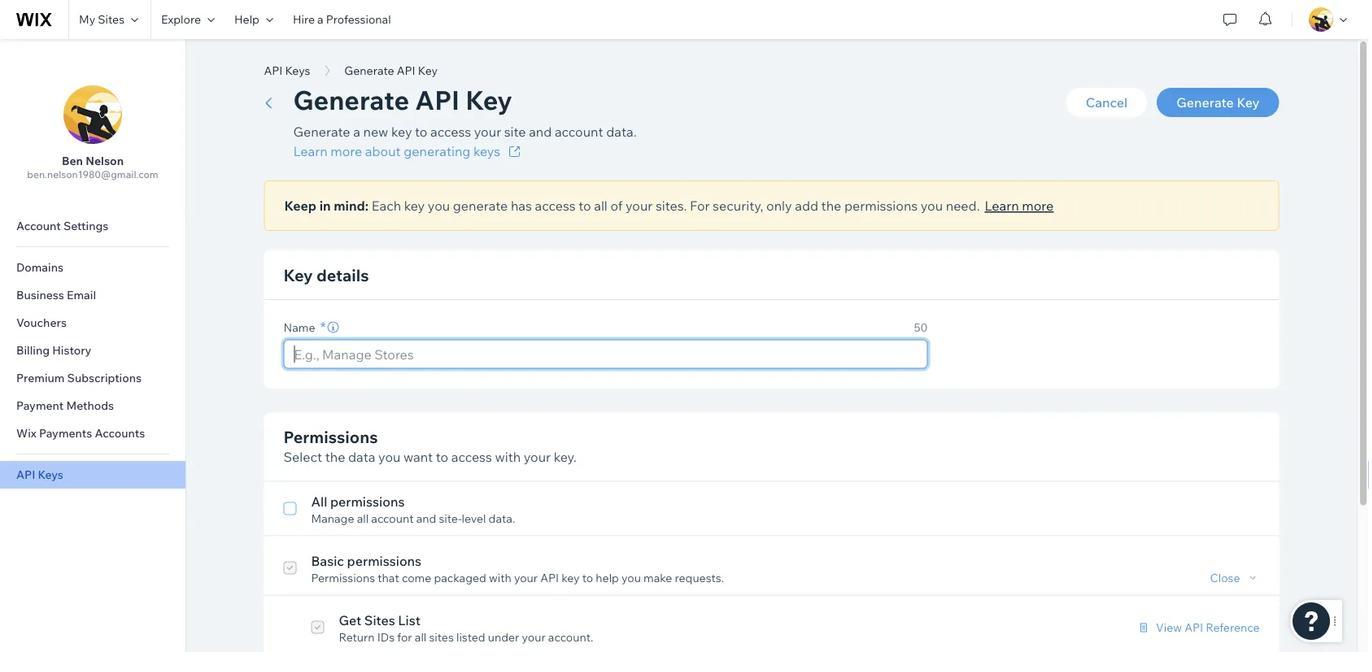 Task type: vqa. For each thing, say whether or not it's contained in the screenshot.
Potential customers who haven't made a purchase yet
no



Task type: describe. For each thing, give the bounding box(es) containing it.
professional
[[326, 12, 391, 26]]

0 horizontal spatial more
[[331, 143, 362, 160]]

permissions that come packaged with your api key to help you make requests.
[[311, 571, 724, 585]]

email
[[67, 288, 96, 302]]

for
[[397, 630, 412, 645]]

your up keys
[[474, 124, 501, 140]]

generate key
[[1177, 94, 1260, 111]]

hire a professional
[[293, 12, 391, 26]]

view
[[1156, 621, 1182, 635]]

api left help
[[541, 571, 559, 585]]

api right view
[[1185, 621, 1204, 635]]

a for professional
[[317, 12, 324, 26]]

ben nelson ben.nelson1980@gmail.com
[[27, 154, 158, 181]]

0 vertical spatial key
[[391, 124, 412, 140]]

1 vertical spatial generate api key
[[293, 83, 513, 116]]

history
[[52, 343, 91, 358]]

account inside all permissions manage all account and site-level data.
[[371, 511, 414, 526]]

permissions select the data you want to access with your key.
[[284, 427, 577, 465]]

keys for api keys button
[[285, 63, 310, 78]]

your inside permissions select the data you want to access with your key.
[[524, 449, 551, 465]]

get
[[339, 612, 362, 629]]

reference
[[1206, 621, 1260, 635]]

the inside permissions select the data you want to access with your key.
[[325, 449, 345, 465]]

domains
[[16, 260, 63, 275]]

payment methods link
[[0, 392, 186, 420]]

1 horizontal spatial data.
[[606, 124, 637, 140]]

select
[[284, 449, 322, 465]]

listed
[[456, 630, 486, 645]]

name
[[284, 320, 315, 334]]

all
[[311, 494, 327, 510]]

premium
[[16, 371, 65, 385]]

permissions for basic permissions
[[347, 553, 422, 569]]

come
[[402, 571, 432, 585]]

ben
[[62, 154, 83, 168]]

name *
[[284, 318, 326, 337]]

cancel button
[[1067, 88, 1148, 117]]

of
[[611, 198, 623, 214]]

close
[[1211, 571, 1241, 585]]

list
[[398, 612, 421, 629]]

help button
[[225, 0, 283, 39]]

api inside sidebar element
[[16, 468, 35, 482]]

api keys for api keys link
[[16, 468, 63, 482]]

generating
[[404, 143, 471, 160]]

return
[[339, 630, 375, 645]]

a for new
[[353, 124, 360, 140]]

settings
[[63, 219, 109, 233]]

2 vertical spatial key
[[562, 571, 580, 585]]

all permissions manage all account and site-level data.
[[311, 494, 515, 526]]

sites for my
[[98, 12, 125, 26]]

payment methods
[[16, 399, 114, 413]]

accounts
[[95, 426, 145, 441]]

mind:
[[334, 198, 369, 214]]

generate a new key to access your site and account data.
[[293, 124, 637, 140]]

site
[[504, 124, 526, 140]]

payments
[[39, 426, 92, 441]]

hire
[[293, 12, 315, 26]]

api keys link
[[0, 461, 186, 489]]

security,
[[713, 198, 764, 214]]

key inside button
[[418, 63, 438, 78]]

only
[[767, 198, 792, 214]]

account settings link
[[0, 212, 186, 240]]

ids
[[377, 630, 395, 645]]

view api reference
[[1156, 621, 1260, 635]]

permissions for all permissions manage all account and site-level data.
[[330, 494, 405, 510]]

add
[[795, 198, 819, 214]]

generate key button
[[1157, 88, 1280, 117]]

that
[[378, 571, 399, 585]]

billing
[[16, 343, 50, 358]]

sites.
[[656, 198, 687, 214]]

site-
[[439, 511, 462, 526]]

wix payments accounts
[[16, 426, 145, 441]]

E.g., Manage Stores field
[[289, 341, 922, 368]]

basic
[[311, 553, 344, 569]]

data
[[348, 449, 376, 465]]

need.
[[946, 198, 980, 214]]

business
[[16, 288, 64, 302]]

for
[[690, 198, 710, 214]]

data. inside all permissions manage all account and site-level data.
[[489, 511, 515, 526]]

and inside all permissions manage all account and site-level data.
[[416, 511, 436, 526]]

keep
[[284, 198, 317, 214]]

account settings
[[16, 219, 109, 233]]

make
[[644, 571, 673, 585]]

1 horizontal spatial account
[[555, 124, 604, 140]]

cancel
[[1086, 94, 1128, 111]]

vouchers link
[[0, 309, 186, 337]]

subscriptions
[[67, 371, 142, 385]]

business email link
[[0, 282, 186, 309]]

business email
[[16, 288, 96, 302]]

sites
[[429, 630, 454, 645]]

generate api key button
[[336, 59, 446, 83]]



Task type: locate. For each thing, give the bounding box(es) containing it.
0 horizontal spatial keys
[[38, 468, 63, 482]]

0 vertical spatial more
[[331, 143, 362, 160]]

keys inside button
[[285, 63, 310, 78]]

1 horizontal spatial all
[[415, 630, 427, 645]]

sites up ids
[[364, 612, 395, 629]]

keys inside sidebar element
[[38, 468, 63, 482]]

your left the key.
[[524, 449, 551, 465]]

keep in mind: each key you generate has access to all of your sites. for security, only add the permissions you need. learn more
[[284, 198, 1054, 214]]

1 horizontal spatial more
[[1022, 198, 1054, 214]]

about
[[365, 143, 401, 160]]

generate api key down generate api key button at top left
[[293, 83, 513, 116]]

1 vertical spatial data.
[[489, 511, 515, 526]]

data. right level
[[489, 511, 515, 526]]

account right site
[[555, 124, 604, 140]]

api keys inside sidebar element
[[16, 468, 63, 482]]

generate inside button
[[344, 63, 394, 78]]

data.
[[606, 124, 637, 140], [489, 511, 515, 526]]

0 vertical spatial api keys
[[264, 63, 310, 78]]

with inside permissions select the data you want to access with your key.
[[495, 449, 521, 465]]

with left the key.
[[495, 449, 521, 465]]

key up learn more about generating keys
[[391, 124, 412, 140]]

you
[[428, 198, 450, 214], [921, 198, 943, 214], [378, 449, 401, 465], [622, 571, 641, 585]]

permissions right add
[[845, 198, 918, 214]]

key
[[418, 63, 438, 78], [466, 83, 513, 116], [1237, 94, 1260, 111], [284, 265, 313, 285]]

domains link
[[0, 254, 186, 282]]

permissions down basic
[[311, 571, 375, 585]]

to up generating
[[415, 124, 428, 140]]

1 vertical spatial all
[[357, 511, 369, 526]]

all inside all permissions manage all account and site-level data.
[[357, 511, 369, 526]]

learn inside learn more about generating keys link
[[293, 143, 328, 160]]

access right has
[[535, 198, 576, 214]]

learn more about generating keys
[[293, 143, 501, 160]]

0 vertical spatial all
[[594, 198, 608, 214]]

None checkbox
[[284, 492, 1260, 526], [284, 551, 297, 586], [284, 492, 1260, 526], [284, 551, 297, 586]]

nelson
[[86, 154, 124, 168]]

packaged
[[434, 571, 487, 585]]

more left about
[[331, 143, 362, 160]]

api up learn more about generating keys
[[397, 63, 416, 78]]

level
[[462, 511, 486, 526]]

get sites list return ids for all sites listed under your account.
[[339, 612, 594, 645]]

and right site
[[529, 124, 552, 140]]

0 vertical spatial the
[[822, 198, 842, 214]]

1 vertical spatial more
[[1022, 198, 1054, 214]]

permissions up the manage
[[330, 494, 405, 510]]

your inside get sites list return ids for all sites listed under your account.
[[522, 630, 546, 645]]

0 vertical spatial learn
[[293, 143, 328, 160]]

account
[[555, 124, 604, 140], [371, 511, 414, 526]]

0 horizontal spatial and
[[416, 511, 436, 526]]

learn up keep
[[293, 143, 328, 160]]

your
[[474, 124, 501, 140], [626, 198, 653, 214], [524, 449, 551, 465], [514, 571, 538, 585], [522, 630, 546, 645]]

a left "new"
[[353, 124, 360, 140]]

the right add
[[822, 198, 842, 214]]

billing history link
[[0, 337, 186, 365]]

close button
[[1211, 571, 1260, 586]]

wix payments accounts link
[[0, 420, 186, 448]]

access up generating
[[431, 124, 471, 140]]

keys down payments
[[38, 468, 63, 482]]

sites right my
[[98, 12, 125, 26]]

key
[[391, 124, 412, 140], [404, 198, 425, 214], [562, 571, 580, 585]]

ben.nelson1980@gmail.com
[[27, 168, 158, 181]]

0 vertical spatial access
[[431, 124, 471, 140]]

data. up of
[[606, 124, 637, 140]]

my sites
[[79, 12, 125, 26]]

all right the manage
[[357, 511, 369, 526]]

0 vertical spatial permissions
[[845, 198, 918, 214]]

api down help button
[[264, 63, 283, 78]]

your up under
[[514, 571, 538, 585]]

1 vertical spatial key
[[404, 198, 425, 214]]

0 vertical spatial and
[[529, 124, 552, 140]]

api up generate a new key to access your site and account data.
[[415, 83, 460, 116]]

sidebar element
[[0, 39, 186, 653]]

access
[[431, 124, 471, 140], [535, 198, 576, 214], [451, 449, 492, 465]]

0 horizontal spatial api keys
[[16, 468, 63, 482]]

generate api key down professional
[[344, 63, 438, 78]]

help
[[596, 571, 619, 585]]

permissions up the that
[[347, 553, 422, 569]]

1 vertical spatial sites
[[364, 612, 395, 629]]

the
[[822, 198, 842, 214], [325, 449, 345, 465]]

permissions inside all permissions manage all account and site-level data.
[[330, 494, 405, 510]]

learn right need.
[[985, 198, 1019, 214]]

0 horizontal spatial account
[[371, 511, 414, 526]]

each
[[372, 198, 401, 214]]

1 horizontal spatial the
[[822, 198, 842, 214]]

1 vertical spatial with
[[489, 571, 512, 585]]

permissions for permissions select the data you want to access with your key.
[[284, 427, 378, 448]]

0 vertical spatial account
[[555, 124, 604, 140]]

new
[[363, 124, 389, 140]]

learn
[[293, 143, 328, 160], [985, 198, 1019, 214]]

a
[[317, 12, 324, 26], [353, 124, 360, 140]]

0 vertical spatial data.
[[606, 124, 637, 140]]

access inside permissions select the data you want to access with your key.
[[451, 449, 492, 465]]

api keys button
[[256, 59, 318, 83]]

more right need.
[[1022, 198, 1054, 214]]

permissions for permissions that come packaged with your api key to help you make requests.
[[311, 571, 375, 585]]

learn more about generating keys link
[[293, 142, 637, 161]]

1 horizontal spatial keys
[[285, 63, 310, 78]]

key inside button
[[1237, 94, 1260, 111]]

account
[[16, 219, 61, 233]]

50
[[914, 320, 928, 334]]

sites
[[98, 12, 125, 26], [364, 612, 395, 629]]

methods
[[66, 399, 114, 413]]

all right for
[[415, 630, 427, 645]]

1 vertical spatial learn
[[985, 198, 1019, 214]]

0 vertical spatial permissions
[[284, 427, 378, 448]]

a right 'hire'
[[317, 12, 324, 26]]

1 vertical spatial access
[[535, 198, 576, 214]]

1 horizontal spatial a
[[353, 124, 360, 140]]

in
[[320, 198, 331, 214]]

to left help
[[582, 571, 593, 585]]

wix
[[16, 426, 37, 441]]

you left need.
[[921, 198, 943, 214]]

api keys for api keys button
[[264, 63, 310, 78]]

api keys down wix
[[16, 468, 63, 482]]

sites for get
[[364, 612, 395, 629]]

sites inside get sites list return ids for all sites listed under your account.
[[364, 612, 395, 629]]

0 vertical spatial with
[[495, 449, 521, 465]]

payment
[[16, 399, 64, 413]]

all inside get sites list return ids for all sites listed under your account.
[[415, 630, 427, 645]]

0 horizontal spatial the
[[325, 449, 345, 465]]

permissions inside permissions select the data you want to access with your key.
[[284, 427, 378, 448]]

the left data
[[325, 449, 345, 465]]

1 horizontal spatial api keys
[[264, 63, 310, 78]]

api inside button
[[397, 63, 416, 78]]

you right help
[[622, 571, 641, 585]]

generate
[[344, 63, 394, 78], [293, 83, 409, 116], [1177, 94, 1234, 111], [293, 124, 350, 140]]

all
[[594, 198, 608, 214], [357, 511, 369, 526], [415, 630, 427, 645]]

keys down 'hire'
[[285, 63, 310, 78]]

manage
[[311, 511, 354, 526]]

your right under
[[522, 630, 546, 645]]

details
[[317, 265, 369, 285]]

my
[[79, 12, 95, 26]]

billing history
[[16, 343, 91, 358]]

api down wix
[[16, 468, 35, 482]]

1 vertical spatial keys
[[38, 468, 63, 482]]

1 vertical spatial permissions
[[330, 494, 405, 510]]

keys for api keys link
[[38, 468, 63, 482]]

premium subscriptions
[[16, 371, 142, 385]]

requests.
[[675, 571, 724, 585]]

generate api key
[[344, 63, 438, 78], [293, 83, 513, 116]]

1 horizontal spatial sites
[[364, 612, 395, 629]]

basic permissions
[[311, 553, 422, 569]]

0 horizontal spatial sites
[[98, 12, 125, 26]]

keys
[[285, 63, 310, 78], [38, 468, 63, 482]]

api inside button
[[264, 63, 283, 78]]

generate inside button
[[1177, 94, 1234, 111]]

your right of
[[626, 198, 653, 214]]

and
[[529, 124, 552, 140], [416, 511, 436, 526]]

key.
[[554, 449, 577, 465]]

account.
[[548, 630, 594, 645]]

0 horizontal spatial all
[[357, 511, 369, 526]]

key left help
[[562, 571, 580, 585]]

1 vertical spatial permissions
[[311, 571, 375, 585]]

api keys inside button
[[264, 63, 310, 78]]

1 vertical spatial and
[[416, 511, 436, 526]]

api
[[264, 63, 283, 78], [397, 63, 416, 78], [415, 83, 460, 116], [16, 468, 35, 482], [541, 571, 559, 585], [1185, 621, 1204, 635]]

permissions up select
[[284, 427, 378, 448]]

all left of
[[594, 198, 608, 214]]

help
[[234, 12, 260, 26]]

0 horizontal spatial a
[[317, 12, 324, 26]]

to inside permissions select the data you want to access with your key.
[[436, 449, 448, 465]]

0 vertical spatial a
[[317, 12, 324, 26]]

generate api key inside button
[[344, 63, 438, 78]]

0 vertical spatial sites
[[98, 12, 125, 26]]

and left site-
[[416, 511, 436, 526]]

None checkbox
[[311, 611, 324, 645]]

1 vertical spatial account
[[371, 511, 414, 526]]

account up basic permissions
[[371, 511, 414, 526]]

2 vertical spatial access
[[451, 449, 492, 465]]

you left the 'generate'
[[428, 198, 450, 214]]

you right data
[[378, 449, 401, 465]]

view api reference link
[[1137, 621, 1260, 635]]

0 vertical spatial keys
[[285, 63, 310, 78]]

generate
[[453, 198, 508, 214]]

has
[[511, 198, 532, 214]]

to left of
[[579, 198, 591, 214]]

you inside permissions select the data you want to access with your key.
[[378, 449, 401, 465]]

1 horizontal spatial and
[[529, 124, 552, 140]]

0 horizontal spatial data.
[[489, 511, 515, 526]]

premium subscriptions link
[[0, 365, 186, 392]]

key right each at the left top
[[404, 198, 425, 214]]

permissions
[[284, 427, 378, 448], [311, 571, 375, 585]]

1 vertical spatial a
[[353, 124, 360, 140]]

with right packaged
[[489, 571, 512, 585]]

access right want
[[451, 449, 492, 465]]

to right want
[[436, 449, 448, 465]]

api keys down 'hire'
[[264, 63, 310, 78]]

1 horizontal spatial learn
[[985, 198, 1019, 214]]

keys
[[474, 143, 501, 160]]

1 vertical spatial api keys
[[16, 468, 63, 482]]

0 vertical spatial generate api key
[[344, 63, 438, 78]]

hire a professional link
[[283, 0, 401, 39]]

2 vertical spatial all
[[415, 630, 427, 645]]

key details
[[284, 265, 369, 285]]

more
[[331, 143, 362, 160], [1022, 198, 1054, 214]]

0 horizontal spatial learn
[[293, 143, 328, 160]]

2 horizontal spatial all
[[594, 198, 608, 214]]

learn more link
[[985, 196, 1054, 216]]

vouchers
[[16, 316, 67, 330]]

2 vertical spatial permissions
[[347, 553, 422, 569]]

1 vertical spatial the
[[325, 449, 345, 465]]



